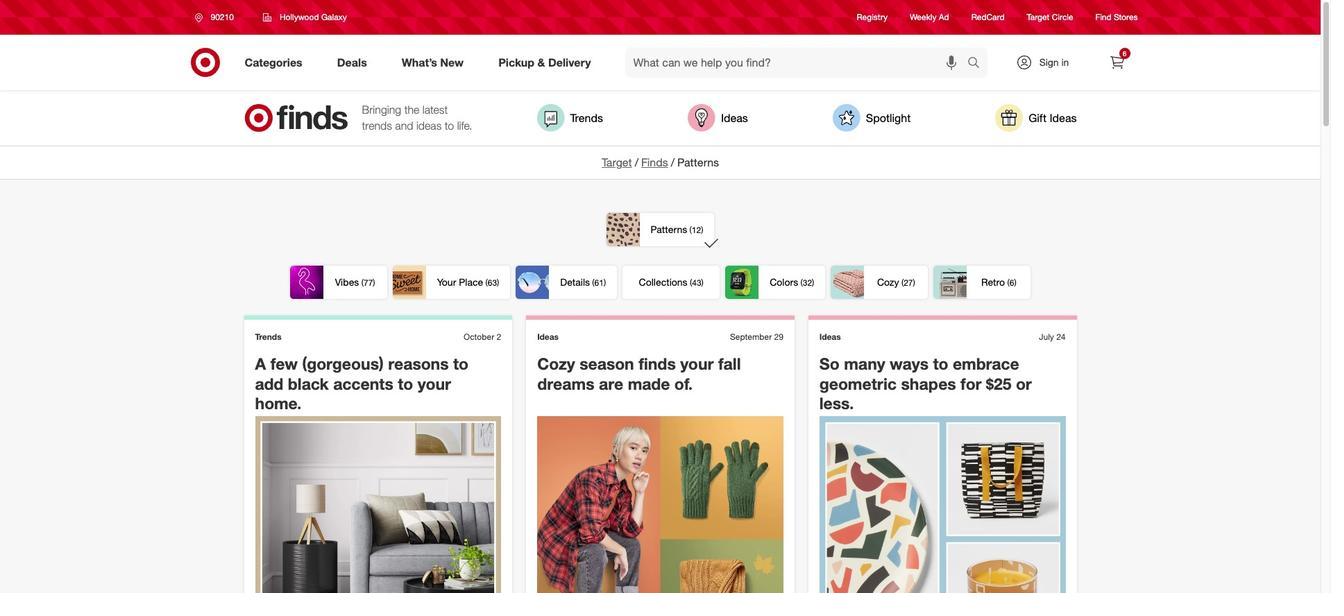 Task type: vqa. For each thing, say whether or not it's contained in the screenshot.
Target / Finds / Patterns
yes



Task type: describe. For each thing, give the bounding box(es) containing it.
so many ways to embrace geometric shapes for $25 or less.
[[820, 354, 1032, 413]]

details
[[560, 276, 590, 288]]

trends
[[362, 119, 392, 133]]

trends link
[[537, 104, 603, 132]]

finds
[[639, 354, 676, 373]]

target / finds / patterns
[[602, 156, 719, 169]]

and
[[395, 119, 413, 133]]

) inside your place ( 63 )
[[497, 278, 499, 288]]

to down october
[[453, 354, 469, 373]]

to inside bringing the latest trends and ideas to life.
[[445, 119, 454, 133]]

so
[[820, 354, 840, 373]]

&
[[538, 55, 545, 69]]

categories link
[[233, 47, 320, 78]]

( for collections
[[690, 278, 692, 288]]

geometric
[[820, 374, 897, 393]]

1 vertical spatial patterns
[[651, 223, 687, 235]]

or
[[1016, 374, 1032, 393]]

vibes ( 77 )
[[335, 276, 375, 288]]

gift
[[1029, 111, 1047, 125]]

deals
[[337, 55, 367, 69]]

weekly ad
[[910, 12, 950, 23]]

retro ( 6 )
[[982, 276, 1017, 288]]

season
[[580, 354, 634, 373]]

collections ( 43 )
[[639, 276, 704, 288]]

24
[[1057, 332, 1066, 342]]

target for target circle
[[1027, 12, 1050, 23]]

so many ways to embrace geometric shapes for $25 or less. image
[[820, 417, 1066, 594]]

what's
[[402, 55, 437, 69]]

patterns ( 12 )
[[651, 223, 704, 235]]

your place ( 63 )
[[437, 276, 499, 288]]

home.
[[255, 394, 302, 413]]

6 inside retro ( 6 )
[[1010, 278, 1015, 288]]

ideas link
[[688, 104, 748, 132]]

deals link
[[325, 47, 384, 78]]

61
[[595, 278, 604, 288]]

to inside so many ways to embrace geometric shapes for $25 or less.
[[933, 354, 949, 373]]

target circle
[[1027, 12, 1074, 23]]

finds link
[[641, 156, 668, 169]]

a
[[255, 354, 266, 373]]

6 link
[[1102, 47, 1133, 78]]

) for collections
[[702, 278, 704, 288]]

ways
[[890, 354, 929, 373]]

hollywood
[[280, 12, 319, 22]]

your inside a few (gorgeous) reasons to add black accents to your home.
[[418, 374, 451, 393]]

registry link
[[857, 11, 888, 23]]

) for vibes
[[373, 278, 375, 288]]

sign in link
[[1004, 47, 1091, 78]]

colors
[[770, 276, 798, 288]]

gift ideas link
[[996, 104, 1077, 132]]

finds
[[641, 156, 668, 169]]

( for patterns
[[690, 225, 692, 235]]

october 2
[[464, 332, 501, 342]]

pickup & delivery
[[499, 55, 591, 69]]

circle
[[1052, 12, 1074, 23]]

$25
[[986, 374, 1012, 393]]

( for details
[[592, 278, 595, 288]]

pickup
[[499, 55, 535, 69]]

the
[[405, 103, 420, 117]]

( for colors
[[801, 278, 803, 288]]

27
[[904, 278, 913, 288]]

target circle link
[[1027, 11, 1074, 23]]

0 vertical spatial patterns
[[678, 156, 719, 169]]

(gorgeous)
[[302, 354, 384, 373]]

made
[[628, 374, 670, 393]]

32
[[803, 278, 812, 288]]

are
[[599, 374, 624, 393]]

77
[[364, 278, 373, 288]]

29
[[774, 332, 784, 342]]

a few (gorgeous) reasons to add black accents to your home. image
[[255, 417, 501, 594]]

target for target / finds / patterns
[[602, 156, 632, 169]]

september
[[730, 332, 772, 342]]

1 vertical spatial trends
[[255, 332, 282, 342]]

dreams
[[537, 374, 595, 393]]

categories
[[245, 55, 302, 69]]

) for patterns
[[701, 225, 704, 235]]



Task type: locate. For each thing, give the bounding box(es) containing it.
registry
[[857, 12, 888, 23]]

1 vertical spatial 6
[[1010, 278, 1015, 288]]

) for colors
[[812, 278, 815, 288]]

( inside patterns ( 12 )
[[690, 225, 692, 235]]

( inside vibes ( 77 )
[[361, 278, 364, 288]]

target left circle
[[1027, 12, 1050, 23]]

1 horizontal spatial your
[[680, 354, 714, 373]]

target link
[[602, 156, 632, 169]]

ideas
[[416, 119, 442, 133]]

your inside "cozy season finds your fall dreams are made of."
[[680, 354, 714, 373]]

weekly ad link
[[910, 11, 950, 23]]

search
[[961, 57, 995, 71]]

search button
[[961, 47, 995, 81]]

43
[[692, 278, 702, 288]]

sign in
[[1040, 56, 1069, 68]]

1 vertical spatial your
[[418, 374, 451, 393]]

details ( 61 )
[[560, 276, 606, 288]]

target left finds link
[[602, 156, 632, 169]]

latest
[[423, 103, 448, 117]]

target finds image
[[244, 104, 348, 132]]

cozy for cozy ( 27 )
[[877, 276, 899, 288]]

target inside target circle link
[[1027, 12, 1050, 23]]

delivery
[[548, 55, 591, 69]]

ideas
[[721, 111, 748, 125], [1050, 111, 1077, 125], [537, 332, 559, 342], [820, 332, 841, 342]]

your down reasons
[[418, 374, 451, 393]]

new
[[440, 55, 464, 69]]

0 vertical spatial your
[[680, 354, 714, 373]]

your up of.
[[680, 354, 714, 373]]

october
[[464, 332, 494, 342]]

july
[[1039, 332, 1054, 342]]

0 horizontal spatial trends
[[255, 332, 282, 342]]

1 horizontal spatial target
[[1027, 12, 1050, 23]]

63
[[488, 278, 497, 288]]

to
[[445, 119, 454, 133], [453, 354, 469, 373], [933, 354, 949, 373], [398, 374, 413, 393]]

collections
[[639, 276, 688, 288]]

find
[[1096, 12, 1112, 23]]

bringing the latest trends and ideas to life.
[[362, 103, 472, 133]]

0 horizontal spatial /
[[635, 156, 639, 169]]

cozy
[[877, 276, 899, 288], [537, 354, 575, 373]]

12
[[692, 225, 701, 235]]

what's new
[[402, 55, 464, 69]]

cozy up dreams
[[537, 354, 575, 373]]

to left life.
[[445, 119, 454, 133]]

for
[[961, 374, 982, 393]]

vibes
[[335, 276, 359, 288]]

90210 button
[[186, 5, 248, 30]]

( inside your place ( 63 )
[[486, 278, 488, 288]]

/
[[635, 156, 639, 169], [671, 156, 675, 169]]

cozy inside "cozy season finds your fall dreams are made of."
[[537, 354, 575, 373]]

( for vibes
[[361, 278, 364, 288]]

many
[[844, 354, 886, 373]]

) inside "collections ( 43 )"
[[702, 278, 704, 288]]

2 / from the left
[[671, 156, 675, 169]]

)
[[701, 225, 704, 235], [373, 278, 375, 288], [497, 278, 499, 288], [604, 278, 606, 288], [702, 278, 704, 288], [812, 278, 815, 288], [913, 278, 916, 288], [1015, 278, 1017, 288]]

cozy left 27
[[877, 276, 899, 288]]

black
[[288, 374, 329, 393]]

) inside cozy ( 27 )
[[913, 278, 916, 288]]

patterns
[[678, 156, 719, 169], [651, 223, 687, 235]]

cozy ( 27 )
[[877, 276, 916, 288]]

in
[[1062, 56, 1069, 68]]

pickup & delivery link
[[487, 47, 609, 78]]

What can we help you find? suggestions appear below search field
[[625, 47, 971, 78]]

spotlight link
[[833, 104, 911, 132]]

a few (gorgeous) reasons to add black accents to your home.
[[255, 354, 469, 413]]

) for details
[[604, 278, 606, 288]]

) inside details ( 61 )
[[604, 278, 606, 288]]

weekly
[[910, 12, 937, 23]]

1 horizontal spatial 6
[[1123, 49, 1127, 58]]

0 horizontal spatial cozy
[[537, 354, 575, 373]]

6
[[1123, 49, 1127, 58], [1010, 278, 1015, 288]]

life.
[[457, 119, 472, 133]]

90210
[[211, 12, 234, 22]]

) inside colors ( 32 )
[[812, 278, 815, 288]]

galaxy
[[321, 12, 347, 22]]

to up shapes
[[933, 354, 949, 373]]

0 vertical spatial 6
[[1123, 49, 1127, 58]]

accents
[[333, 374, 394, 393]]

/ right 'finds' on the top
[[671, 156, 675, 169]]

sign
[[1040, 56, 1059, 68]]

) inside retro ( 6 )
[[1015, 278, 1017, 288]]

1 horizontal spatial /
[[671, 156, 675, 169]]

(
[[690, 225, 692, 235], [361, 278, 364, 288], [486, 278, 488, 288], [592, 278, 595, 288], [690, 278, 692, 288], [801, 278, 803, 288], [902, 278, 904, 288], [1008, 278, 1010, 288]]

/ left finds link
[[635, 156, 639, 169]]

place
[[459, 276, 483, 288]]

find stores
[[1096, 12, 1138, 23]]

( inside details ( 61 )
[[592, 278, 595, 288]]

1 vertical spatial cozy
[[537, 354, 575, 373]]

2
[[497, 332, 501, 342]]

stores
[[1114, 12, 1138, 23]]

july 24
[[1039, 332, 1066, 342]]

1 horizontal spatial cozy
[[877, 276, 899, 288]]

redcard link
[[972, 11, 1005, 23]]

cozy season finds your fall dreams are made of.
[[537, 354, 741, 393]]

6 right retro
[[1010, 278, 1015, 288]]

fall
[[718, 354, 741, 373]]

embrace
[[953, 354, 1020, 373]]

( for retro
[[1008, 278, 1010, 288]]

0 horizontal spatial 6
[[1010, 278, 1015, 288]]

patterns left 12
[[651, 223, 687, 235]]

what's new link
[[390, 47, 481, 78]]

to down reasons
[[398, 374, 413, 393]]

0 vertical spatial trends
[[570, 111, 603, 125]]

1 horizontal spatial trends
[[570, 111, 603, 125]]

( inside retro ( 6 )
[[1008, 278, 1010, 288]]

) inside vibes ( 77 )
[[373, 278, 375, 288]]

) for retro
[[1015, 278, 1017, 288]]

1 vertical spatial target
[[602, 156, 632, 169]]

1 / from the left
[[635, 156, 639, 169]]

your
[[437, 276, 456, 288]]

hollywood galaxy
[[280, 12, 347, 22]]

spotlight
[[866, 111, 911, 125]]

find stores link
[[1096, 11, 1138, 23]]

your
[[680, 354, 714, 373], [418, 374, 451, 393]]

( inside "collections ( 43 )"
[[690, 278, 692, 288]]

( inside colors ( 32 )
[[801, 278, 803, 288]]

redcard
[[972, 12, 1005, 23]]

0 vertical spatial cozy
[[877, 276, 899, 288]]

patterns right finds link
[[678, 156, 719, 169]]

of.
[[675, 374, 693, 393]]

trends up target link
[[570, 111, 603, 125]]

retro
[[982, 276, 1005, 288]]

ad
[[939, 12, 950, 23]]

bringing
[[362, 103, 401, 117]]

0 horizontal spatial your
[[418, 374, 451, 393]]

shapes
[[901, 374, 956, 393]]

cozy for cozy season finds your fall dreams are made of.
[[537, 354, 575, 373]]

0 horizontal spatial target
[[602, 156, 632, 169]]

6 down stores
[[1123, 49, 1127, 58]]

0 vertical spatial target
[[1027, 12, 1050, 23]]

( inside cozy ( 27 )
[[902, 278, 904, 288]]

colors ( 32 )
[[770, 276, 815, 288]]

add
[[255, 374, 283, 393]]

) inside patterns ( 12 )
[[701, 225, 704, 235]]

gift ideas
[[1029, 111, 1077, 125]]

( for cozy
[[902, 278, 904, 288]]

cozy season finds your fall dreams are made of. image
[[537, 417, 784, 594]]

trends up a
[[255, 332, 282, 342]]

) for cozy
[[913, 278, 916, 288]]



